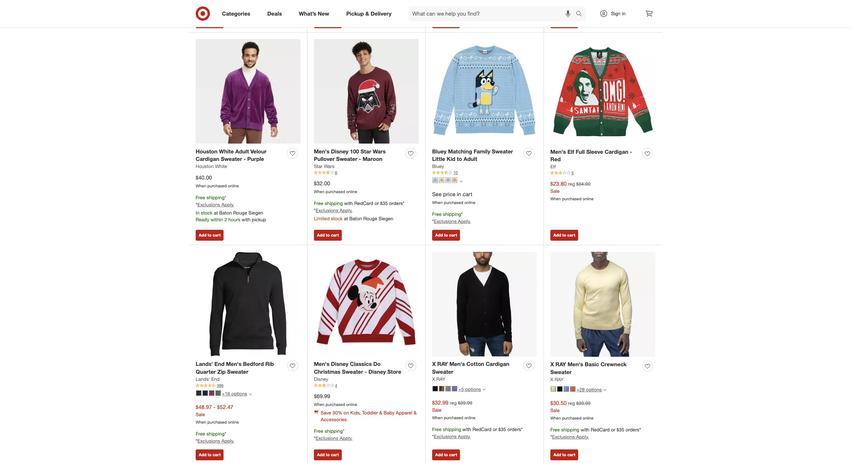 Task type: vqa. For each thing, say whether or not it's contained in the screenshot.
Sweater within the men's disney 100 star wars pullover sweater - maroon
yes



Task type: describe. For each thing, give the bounding box(es) containing it.
+16 options
[[222, 391, 247, 397]]

maroon
[[363, 156, 382, 163]]

* inside free shipping with redcard or $35 orders* * exclusions apply. limited stock at  baton rouge siegen
[[314, 208, 316, 213]]

free shipping * * exclusions apply. for sweater
[[314, 428, 352, 441]]

new
[[318, 10, 329, 17]]

purchased inside "$23.80 reg $34.00 sale when purchased online"
[[562, 196, 582, 202]]

add for men's elf full sleeve cardigan - red
[[553, 233, 561, 238]]

free shipping * * exclusions apply. in stock at  baton rouge siegen ready within 2 hours with pickup
[[196, 195, 266, 222]]

add for x ray men's cotton cardigan sweater
[[435, 453, 443, 458]]

+5 options button
[[429, 384, 488, 395]]

disney up "christmas"
[[331, 361, 348, 368]]

elf link
[[550, 164, 556, 170]]

bluey, blue image
[[445, 178, 451, 183]]

men's disney 100 star wars pullover sweater - maroon
[[314, 148, 386, 163]]

free down the $32.99 reg $39.99 sale when purchased online
[[432, 427, 442, 432]]

bedford
[[243, 361, 264, 368]]

at inside free shipping with redcard or $35 orders* * exclusions apply. limited stock at  baton rouge siegen
[[344, 216, 348, 221]]

39136 brick image
[[570, 387, 576, 392]]

* exclusions apply.
[[196, 5, 234, 11]]

free down the '$30.50 reg $39.99 sale when purchased online'
[[550, 427, 560, 433]]

reg for $32.99
[[450, 400, 457, 406]]

search button
[[573, 6, 589, 22]]

lands' end link
[[196, 376, 220, 383]]

store
[[387, 369, 401, 376]]

+16
[[222, 391, 230, 397]]

ray for x ray men's basic crewneck sweater x ray link
[[555, 377, 564, 383]]

- inside the men's disney 100 star wars pullover sweater - maroon
[[359, 156, 361, 163]]

star wars
[[314, 164, 334, 169]]

dad, blue image
[[433, 178, 438, 183]]

0 horizontal spatial elf
[[550, 164, 556, 170]]

$23.80 reg $34.00 sale when purchased online
[[550, 181, 594, 202]]

disney link
[[314, 376, 328, 383]]

houston for houston white adult velour cardigan sweater - purple
[[196, 148, 217, 155]]

bingo, orange image
[[452, 178, 457, 183]]

online inside "$23.80 reg $34.00 sale when purchased online"
[[583, 196, 594, 202]]

2 horizontal spatial &
[[414, 410, 417, 416]]

pickup inside free shipping * * exclusions apply. in stock at  baton rouge siegen ready within 2 hours with pickup
[[252, 217, 266, 222]]

houston white link
[[196, 163, 227, 170]]

$23.80
[[550, 181, 567, 187]]

black image
[[196, 391, 201, 396]]

cotton
[[466, 361, 484, 368]]

1 horizontal spatial &
[[379, 410, 382, 416]]

delivery
[[371, 10, 392, 17]]

houston for houston white
[[196, 164, 214, 169]]

0 horizontal spatial &
[[365, 10, 369, 17]]

0 vertical spatial hours
[[583, 4, 595, 10]]

men's inside the men's disney 100 star wars pullover sweater - maroon
[[314, 148, 329, 155]]

+28 options
[[577, 387, 602, 393]]

6 link
[[314, 170, 419, 176]]

bluey matching family sweater little kid to adult
[[432, 148, 513, 163]]

$32.99
[[432, 400, 448, 406]]

what's
[[299, 10, 316, 17]]

- inside men's elf full sleeve cardigan - red
[[630, 148, 632, 155]]

apparel
[[396, 410, 412, 416]]

5
[[571, 171, 574, 176]]

- inside men's disney classics do christmas sweater - disney store
[[365, 369, 367, 376]]

sweater inside lands' end men's bedford rib quarter zip sweater
[[227, 369, 248, 376]]

rouge inside free shipping * * exclusions apply. in stock at  baton rouge siegen ready within 2 hours with pickup
[[233, 210, 247, 216]]

x for x ray men's cotton cardigan sweater x ray link
[[432, 376, 435, 382]]

39138-british khaki image
[[439, 386, 444, 392]]

free for houston white adult velour cardigan sweater - purple
[[196, 195, 205, 200]]

386 link
[[196, 383, 300, 389]]

What can we help you find? suggestions appear below search field
[[408, 6, 577, 21]]

$30.50 reg $39.99 sale when purchased online
[[550, 400, 594, 421]]

0 vertical spatial pickup
[[607, 4, 621, 10]]

purchased inside the $40.00 when purchased online
[[207, 183, 227, 189]]

cardigan for men's elf full sleeve cardigan - red
[[605, 148, 628, 155]]

$39.99 for $32.99
[[458, 400, 472, 406]]

purchased inside the $32.99 reg $39.99 sale when purchased online
[[444, 415, 463, 421]]

cardigan for houston white adult velour cardigan sweater - purple
[[196, 156, 219, 163]]

categories link
[[216, 6, 259, 21]]

10
[[453, 170, 458, 175]]

$34.00
[[576, 181, 591, 187]]

when inside $48.97 - $52.47 sale when purchased online
[[196, 420, 206, 425]]

add for men's disney classics do christmas sweater - disney store
[[317, 453, 325, 458]]

30%
[[332, 410, 342, 416]]

$40.00 when purchased online
[[196, 174, 239, 189]]

shipping for men's disney 100 star wars pullover sweater - maroon
[[325, 200, 343, 206]]

4 link
[[314, 383, 419, 389]]

all colors + 16 more colors element
[[249, 392, 252, 396]]

online inside $32.00 when purchased online
[[346, 189, 357, 194]]

add for men's disney 100 star wars pullover sweater - maroon
[[317, 233, 325, 238]]

see price in cart when purchased online
[[432, 191, 475, 205]]

velour
[[250, 148, 267, 155]]

100
[[350, 148, 359, 155]]

kid
[[447, 156, 455, 163]]

purchased inside $69.99 when purchased online
[[326, 402, 345, 407]]

do
[[373, 361, 381, 368]]

exclusions down 'accessories'
[[316, 435, 338, 441]]

all colors image
[[460, 180, 463, 183]]

add to cart for men's elf full sleeve cardigan - red
[[553, 233, 575, 238]]

sleeve
[[586, 148, 603, 155]]

bluey link
[[432, 163, 444, 170]]

lands' end men's bedford rib quarter zip sweater
[[196, 361, 274, 376]]

add for houston white adult velour cardigan sweater - purple
[[199, 233, 206, 238]]

lands' for lands' end men's bedford rib quarter zip sweater
[[196, 361, 213, 368]]

$52.47
[[217, 404, 233, 411]]

houston white
[[196, 164, 227, 169]]

lands' end
[[196, 376, 220, 382]]

save 30% on kids, toddler & baby apparel & accessories
[[321, 410, 417, 423]]

adult inside houston white adult velour cardigan sweater - purple
[[235, 148, 249, 155]]

$32.00 when purchased online
[[314, 180, 357, 194]]

baton inside free shipping * * exclusions apply. in stock at  baton rouge siegen ready within 2 hours with pickup
[[219, 210, 232, 216]]

rib
[[265, 361, 274, 368]]

white for houston white
[[215, 164, 227, 169]]

pickup & delivery link
[[340, 6, 400, 21]]

sweater inside houston white adult velour cardigan sweater - purple
[[221, 156, 242, 163]]

+28
[[577, 387, 585, 393]]

exclusions down $48.97 - $52.47 sale when purchased online
[[197, 438, 220, 444]]

$48.97 - $52.47 sale when purchased online
[[196, 404, 239, 425]]

ray for x ray men's cotton cardigan sweater link
[[437, 361, 448, 368]]

adult inside bluey matching family sweater little kid to adult
[[464, 156, 477, 163]]

add to cart button for x ray men's basic crewneck sweater
[[550, 450, 578, 461]]

$35 for x ray men's cotton cardigan sweater
[[498, 427, 506, 432]]

when inside see price in cart when purchased online
[[432, 200, 443, 205]]

toddler
[[362, 410, 378, 416]]

1 horizontal spatial in
[[622, 11, 626, 16]]

to inside bluey matching family sweater little kid to adult
[[457, 156, 462, 163]]

elf inside men's elf full sleeve cardigan - red
[[567, 148, 574, 155]]

sign
[[611, 11, 621, 16]]

free for men's disney classics do christmas sweater - disney store
[[314, 428, 323, 434]]

price
[[443, 191, 455, 198]]

disney down do
[[368, 369, 386, 376]]

or for x ray men's basic crewneck sweater
[[611, 427, 615, 433]]

full
[[576, 148, 585, 155]]

add for x ray men's basic crewneck sweater
[[553, 453, 561, 458]]

5 link
[[550, 170, 655, 176]]

orders* for x ray men's basic crewneck sweater
[[626, 427, 641, 433]]

houston white adult velour cardigan sweater - purple
[[196, 148, 267, 163]]

online inside the '$30.50 reg $39.99 sale when purchased online'
[[583, 416, 594, 421]]

add to cart for x ray men's basic crewneck sweater
[[553, 453, 575, 458]]

sweater inside men's disney classics do christmas sweater - disney store
[[342, 369, 363, 376]]

$40.00
[[196, 174, 212, 181]]

categories
[[222, 10, 250, 17]]

bluey for bluey matching family sweater little kid to adult
[[432, 148, 447, 155]]

cart inside see price in cart when purchased online
[[463, 191, 472, 198]]

+16 options button
[[193, 389, 255, 400]]

39136 black image
[[557, 387, 563, 392]]

redcard inside free shipping with redcard or $35 orders* * exclusions apply. limited stock at  baton rouge siegen
[[354, 200, 373, 206]]

men's disney 100 star wars pullover sweater - maroon link
[[314, 148, 403, 163]]

men's inside lands' end men's bedford rib quarter zip sweater
[[226, 361, 242, 368]]

orders* inside free shipping with redcard or $35 orders* * exclusions apply. limited stock at  baton rouge siegen
[[389, 200, 405, 206]]

when inside "$23.80 reg $34.00 sale when purchased online"
[[550, 196, 561, 202]]

ready within 2 hours with pickup
[[550, 4, 621, 10]]

+5
[[458, 387, 464, 392]]

within inside free shipping * * exclusions apply. in stock at  baton rouge siegen ready within 2 hours with pickup
[[211, 217, 223, 222]]

with inside free shipping * * exclusions apply. in stock at  baton rouge siegen ready within 2 hours with pickup
[[242, 217, 250, 222]]

add to cart for men's disney classics do christmas sweater - disney store
[[317, 453, 339, 458]]

disney inside the men's disney 100 star wars pullover sweater - maroon
[[331, 148, 348, 155]]

all colors + 5 more colors element
[[482, 388, 485, 392]]

39138 grey image
[[445, 386, 451, 392]]

free shipping with redcard or $35 orders* * exclusions apply. for $32.99
[[432, 427, 523, 440]]

$35 inside free shipping with redcard or $35 orders* * exclusions apply. limited stock at  baton rouge siegen
[[380, 200, 388, 206]]

men's inside x ray men's basic crewneck sweater
[[568, 361, 583, 368]]

free shipping * * exclusions apply. for kid
[[432, 211, 471, 224]]

men's inside men's disney classics do christmas sweater - disney store
[[314, 361, 329, 368]]

apply. inside free shipping * * exclusions apply. in stock at  baton rouge siegen ready within 2 hours with pickup
[[221, 202, 234, 208]]

stock inside free shipping * * exclusions apply. in stock at  baton rouge siegen ready within 2 hours with pickup
[[201, 210, 213, 216]]

pickup & delivery
[[346, 10, 392, 17]]

what's new
[[299, 10, 329, 17]]

add to cart button for lands' end men's bedford rib quarter zip sweater
[[196, 450, 224, 461]]

purchased inside see price in cart when purchased online
[[444, 200, 463, 205]]

baby
[[384, 410, 395, 416]]

- inside houston white adult velour cardigan sweater - purple
[[244, 156, 246, 163]]

limited
[[314, 216, 330, 221]]

purchased inside $48.97 - $52.47 sale when purchased online
[[207, 420, 227, 425]]

end for lands' end
[[211, 376, 220, 382]]

sweater inside x ray men's cotton cardigan sweater
[[432, 369, 453, 376]]

$69.99
[[314, 393, 330, 400]]

save
[[321, 410, 331, 416]]

when inside $32.00 when purchased online
[[314, 189, 325, 194]]

free shipping with redcard or $35 orders* * exclusions apply. for $30.50
[[550, 427, 641, 440]]

shipping for bluey matching family sweater little kid to adult
[[443, 211, 461, 217]]

when inside the '$30.50 reg $39.99 sale when purchased online'
[[550, 416, 561, 421]]

39138-heather blue image
[[452, 386, 457, 392]]

with inside free shipping with redcard or $35 orders* * exclusions apply. limited stock at  baton rouge siegen
[[344, 200, 353, 206]]

x ray men's basic crewneck sweater link
[[550, 361, 639, 376]]

exclusions inside free shipping * * exclusions apply. in stock at  baton rouge siegen ready within 2 hours with pickup
[[197, 202, 220, 208]]



Task type: locate. For each thing, give the bounding box(es) containing it.
end
[[214, 361, 224, 368], [211, 376, 220, 382]]

adult up purple
[[235, 148, 249, 155]]

0 vertical spatial white
[[219, 148, 234, 155]]

*
[[196, 5, 197, 11], [225, 195, 226, 200], [196, 202, 197, 208], [314, 208, 316, 213], [461, 211, 463, 217], [432, 218, 434, 224], [343, 428, 345, 434], [225, 431, 226, 437], [432, 434, 434, 440], [550, 434, 552, 440], [314, 435, 316, 441], [196, 438, 197, 444]]

add to cart for bluey matching family sweater little kid to adult
[[435, 233, 457, 238]]

free inside free shipping * * exclusions apply. in stock at  baton rouge siegen ready within 2 hours with pickup
[[196, 195, 205, 200]]

ray inside x ray men's cotton cardigan sweater
[[437, 361, 448, 368]]

sweater right family
[[492, 148, 513, 155]]

all colors + 5 more colors image
[[482, 388, 485, 392]]

0 vertical spatial end
[[214, 361, 224, 368]]

1 horizontal spatial or
[[493, 427, 497, 432]]

wars inside the men's disney 100 star wars pullover sweater - maroon
[[373, 148, 386, 155]]

cardigan
[[605, 148, 628, 155], [196, 156, 219, 163], [486, 361, 509, 368]]

cart
[[213, 20, 221, 25], [449, 20, 457, 25], [567, 20, 575, 25], [463, 191, 472, 198], [213, 233, 221, 238], [331, 233, 339, 238], [449, 233, 457, 238], [567, 233, 575, 238], [213, 453, 221, 458], [331, 453, 339, 458], [449, 453, 457, 458], [567, 453, 575, 458]]

in inside see price in cart when purchased online
[[457, 191, 461, 198]]

redcard for x ray men's basic crewneck sweater
[[591, 427, 610, 433]]

rich burgundy image
[[209, 391, 214, 396]]

x ray men's basic crewneck sweater
[[550, 361, 627, 376]]

when down see
[[432, 200, 443, 205]]

free shipping * * exclusions apply.
[[432, 211, 471, 224], [314, 428, 352, 441], [196, 431, 234, 444]]

x for x ray men's basic crewneck sweater link
[[550, 361, 554, 368]]

0 horizontal spatial in
[[457, 191, 461, 198]]

sweater
[[492, 148, 513, 155], [221, 156, 242, 163], [336, 156, 357, 163], [227, 369, 248, 376], [342, 369, 363, 376], [432, 369, 453, 376], [550, 369, 572, 376]]

- inside $48.97 - $52.47 sale when purchased online
[[213, 404, 216, 411]]

men's left cotton
[[449, 361, 465, 368]]

1 horizontal spatial 2
[[579, 4, 582, 10]]

1 horizontal spatial free shipping * * exclusions apply.
[[314, 428, 352, 441]]

men's disney classics do christmas sweater - disney store link
[[314, 361, 403, 376]]

online inside $69.99 when purchased online
[[346, 402, 357, 407]]

1 lands' from the top
[[196, 361, 213, 368]]

shipping for men's disney classics do christmas sweater - disney store
[[325, 428, 343, 434]]

0 horizontal spatial rouge
[[233, 210, 247, 216]]

1 horizontal spatial free shipping with redcard or $35 orders* * exclusions apply.
[[550, 427, 641, 440]]

shipping down see price in cart when purchased online at the top right of the page
[[443, 211, 461, 217]]

online inside the $32.99 reg $39.99 sale when purchased online
[[464, 415, 475, 421]]

elf down red
[[550, 164, 556, 170]]

purchased inside the '$30.50 reg $39.99 sale when purchased online'
[[562, 416, 582, 421]]

1 horizontal spatial cardigan
[[486, 361, 509, 368]]

$39.99 down +5
[[458, 400, 472, 406]]

options
[[465, 387, 481, 392], [586, 387, 602, 393], [231, 391, 247, 397]]

basic
[[585, 361, 599, 368]]

0 horizontal spatial stock
[[201, 210, 213, 216]]

options left all colors + 5 more colors element
[[465, 387, 481, 392]]

lands' end men's bedford rib quarter zip sweater link
[[196, 361, 284, 376]]

0 horizontal spatial star
[[314, 164, 323, 169]]

lands' down quarter
[[196, 376, 210, 382]]

pickup
[[346, 10, 364, 17]]

apply. inside free shipping with redcard or $35 orders* * exclusions apply. limited stock at  baton rouge siegen
[[340, 208, 352, 213]]

$39.99 inside the '$30.50 reg $39.99 sale when purchased online'
[[576, 401, 591, 406]]

2 vertical spatial cardigan
[[486, 361, 509, 368]]

10 link
[[432, 170, 537, 176]]

0 horizontal spatial redcard
[[354, 200, 373, 206]]

at
[[214, 210, 218, 216], [344, 216, 348, 221]]

free down 'accessories'
[[314, 428, 323, 434]]

1 horizontal spatial rouge
[[363, 216, 377, 221]]

add to cart button
[[196, 17, 224, 28], [432, 17, 460, 28], [550, 17, 578, 28], [196, 230, 224, 241], [314, 230, 342, 241], [432, 230, 460, 241], [550, 230, 578, 241], [196, 450, 224, 461], [314, 450, 342, 461], [432, 450, 460, 461], [550, 450, 578, 461]]

sweater inside bluey matching family sweater little kid to adult
[[492, 148, 513, 155]]

options inside the +5 options dropdown button
[[465, 387, 481, 392]]

houston white adult velour cardigan sweater - purple image
[[196, 39, 300, 144], [196, 39, 300, 144]]

houston up $40.00
[[196, 164, 214, 169]]

white
[[219, 148, 234, 155], [215, 164, 227, 169]]

1 houston from the top
[[196, 148, 217, 155]]

add to cart for x ray men's cotton cardigan sweater
[[435, 453, 457, 458]]

elf left 'full'
[[567, 148, 574, 155]]

39136 banana image
[[551, 387, 556, 392]]

houston
[[196, 148, 217, 155], [196, 164, 214, 169]]

orders* for x ray men's cotton cardigan sweater
[[507, 427, 523, 432]]

exclusions down see price in cart when purchased online at the top right of the page
[[434, 218, 457, 224]]

men's inside x ray men's cotton cardigan sweater
[[449, 361, 465, 368]]

options for cotton
[[465, 387, 481, 392]]

ready down in
[[196, 217, 209, 222]]

online inside $48.97 - $52.47 sale when purchased online
[[228, 420, 239, 425]]

purchased down price
[[444, 200, 463, 205]]

1 vertical spatial star
[[314, 164, 323, 169]]

sweater up "39138-british khaki" icon
[[432, 369, 453, 376]]

free shipping with redcard or $35 orders* * exclusions apply.
[[432, 427, 523, 440], [550, 427, 641, 440]]

free down $48.97 - $52.47 sale when purchased online
[[196, 431, 205, 437]]

0 vertical spatial houston
[[196, 148, 217, 155]]

at right in
[[214, 210, 218, 216]]

0 horizontal spatial free shipping * * exclusions apply.
[[196, 431, 234, 444]]

when down $23.80
[[550, 196, 561, 202]]

ray for x ray men's cotton cardigan sweater x ray link
[[436, 376, 445, 382]]

x ray men's cotton cardigan sweater link
[[432, 361, 521, 376]]

lands' end men's bedford rib quarter zip sweater image
[[196, 252, 300, 357], [196, 252, 300, 357]]

when inside $69.99 when purchased online
[[314, 402, 325, 407]]

0 vertical spatial within
[[565, 4, 578, 10]]

sign in link
[[594, 6, 636, 21]]

end for lands' end men's bedford rib quarter zip sweater
[[214, 361, 224, 368]]

options left all colors + 16 more colors element
[[231, 391, 247, 397]]

add to cart button for men's disney 100 star wars pullover sweater - maroon
[[314, 230, 342, 241]]

adult
[[235, 148, 249, 155], [464, 156, 477, 163]]

online inside the $40.00 when purchased online
[[228, 183, 239, 189]]

0 vertical spatial 2
[[579, 4, 582, 10]]

1 horizontal spatial at
[[344, 216, 348, 221]]

kids,
[[350, 410, 361, 416]]

1 horizontal spatial elf
[[567, 148, 574, 155]]

when down $48.97
[[196, 420, 206, 425]]

all colors + 28 more colors image
[[603, 389, 606, 392]]

1 horizontal spatial x ray
[[550, 377, 564, 383]]

deep woodland green heather image
[[215, 391, 221, 396]]

2 houston from the top
[[196, 164, 214, 169]]

x ray link
[[432, 376, 445, 383], [550, 376, 564, 383]]

0 vertical spatial cardigan
[[605, 148, 628, 155]]

exclusions up limited
[[316, 208, 338, 213]]

men's disney 100 star wars pullover sweater - maroon image
[[314, 39, 419, 144], [314, 39, 419, 144]]

exclusions inside free shipping with redcard or $35 orders* * exclusions apply. limited stock at  baton rouge siegen
[[316, 208, 338, 213]]

x ray up "39138-british khaki" icon
[[432, 376, 445, 382]]

houston inside houston white adult velour cardigan sweater - purple
[[196, 148, 217, 155]]

$30.50
[[550, 400, 567, 407]]

free up limited
[[314, 200, 323, 206]]

0 horizontal spatial options
[[231, 391, 247, 397]]

1 vertical spatial adult
[[464, 156, 477, 163]]

in right sign
[[622, 11, 626, 16]]

wars down the 'pullover'
[[324, 164, 334, 169]]

x for x ray men's cotton cardigan sweater link
[[432, 361, 436, 368]]

1 horizontal spatial hours
[[583, 4, 595, 10]]

purchased down $52.47
[[207, 420, 227, 425]]

purchased inside $32.00 when purchased online
[[326, 189, 345, 194]]

ready
[[550, 4, 564, 10], [196, 217, 209, 222]]

1 horizontal spatial baton
[[349, 216, 362, 221]]

2 lands' from the top
[[196, 376, 210, 382]]

x ray link up "39138-british khaki" icon
[[432, 376, 445, 383]]

x ray link for x ray men's cotton cardigan sweater
[[432, 376, 445, 383]]

star up maroon
[[361, 148, 371, 155]]

deals
[[267, 10, 282, 17]]

0 horizontal spatial baton
[[219, 210, 232, 216]]

add to cart for houston white adult velour cardigan sweater - purple
[[199, 233, 221, 238]]

exclusions down the '$30.50 reg $39.99 sale when purchased online'
[[552, 434, 575, 440]]

$39.99 inside the $32.99 reg $39.99 sale when purchased online
[[458, 400, 472, 406]]

star inside star wars link
[[314, 164, 323, 169]]

2
[[579, 4, 582, 10], [224, 217, 227, 222]]

men's up the 'pullover'
[[314, 148, 329, 155]]

houston white adult velour cardigan sweater - purple link
[[196, 148, 284, 163]]

men's left basic
[[568, 361, 583, 368]]

add to cart for men's disney 100 star wars pullover sweater - maroon
[[317, 233, 339, 238]]

star down the 'pullover'
[[314, 164, 323, 169]]

add to cart button for x ray men's cotton cardigan sweater
[[432, 450, 460, 461]]

red
[[550, 156, 561, 163]]

1 vertical spatial in
[[457, 191, 461, 198]]

bluey matching family sweater little kid to adult image
[[432, 39, 537, 144], [432, 39, 537, 144]]

x ray link up 39136 black image
[[550, 376, 564, 383]]

siegen inside free shipping * * exclusions apply. in stock at  baton rouge siegen ready within 2 hours with pickup
[[248, 210, 263, 216]]

x ray men's cotton cardigan sweater image
[[432, 252, 537, 357], [432, 252, 537, 357]]

add to cart button for men's disney classics do christmas sweater - disney store
[[314, 450, 342, 461]]

purchased up 30%
[[326, 402, 345, 407]]

stock right in
[[201, 210, 213, 216]]

all colors + 28 more colors element
[[603, 388, 606, 392]]

sale down $23.80
[[550, 188, 560, 194]]

0 vertical spatial ready
[[550, 4, 564, 10]]

exclusions up in
[[197, 202, 220, 208]]

at right limited
[[344, 216, 348, 221]]

0 vertical spatial in
[[622, 11, 626, 16]]

baton inside free shipping with redcard or $35 orders* * exclusions apply. limited stock at  baton rouge siegen
[[349, 216, 362, 221]]

2 horizontal spatial redcard
[[591, 427, 610, 433]]

or for x ray men's cotton cardigan sweater
[[493, 427, 497, 432]]

1 horizontal spatial star
[[361, 148, 371, 155]]

quarter
[[196, 369, 216, 376]]

purchased down $30.50
[[562, 416, 582, 421]]

disney down "christmas"
[[314, 376, 328, 382]]

add to cart button for men's elf full sleeve cardigan - red
[[550, 230, 578, 241]]

see
[[432, 191, 442, 198]]

ready left search button
[[550, 4, 564, 10]]

4
[[335, 383, 337, 388]]

$48.97
[[196, 404, 212, 411]]

$39.99 down +28
[[576, 401, 591, 406]]

what's new link
[[293, 6, 338, 21]]

39138 black image
[[433, 386, 438, 392]]

0 horizontal spatial 2
[[224, 217, 227, 222]]

386
[[217, 383, 224, 388]]

+28 options button
[[548, 385, 609, 395]]

free shipping * * exclusions apply. down $48.97 - $52.47 sale when purchased online
[[196, 431, 234, 444]]

redcard for x ray men's cotton cardigan sweater
[[473, 427, 491, 432]]

at inside free shipping * * exclusions apply. in stock at  baton rouge siegen ready within 2 hours with pickup
[[214, 210, 218, 216]]

shipping down the $40.00 when purchased online
[[206, 195, 225, 200]]

39136 blue image
[[564, 387, 569, 392]]

christmas
[[314, 369, 340, 376]]

free for men's disney 100 star wars pullover sweater - maroon
[[314, 200, 323, 206]]

1 vertical spatial lands'
[[196, 376, 210, 382]]

2 horizontal spatial options
[[586, 387, 602, 393]]

siegen
[[248, 210, 263, 216], [379, 216, 393, 221]]

shipping down the $32.99 reg $39.99 sale when purchased online
[[443, 427, 461, 432]]

0 horizontal spatial pickup
[[252, 217, 266, 222]]

0 horizontal spatial x ray
[[432, 376, 445, 382]]

0 vertical spatial lands'
[[196, 361, 213, 368]]

1 vertical spatial pickup
[[252, 217, 266, 222]]

houston inside "link"
[[196, 164, 214, 169]]

classics
[[350, 361, 372, 368]]

1 vertical spatial white
[[215, 164, 227, 169]]

0 horizontal spatial within
[[211, 217, 223, 222]]

x ray men's cotton cardigan sweater
[[432, 361, 509, 376]]

bluey for bluey
[[432, 164, 444, 169]]

0 horizontal spatial ready
[[196, 217, 209, 222]]

add to cart button for houston white adult velour cardigan sweater - purple
[[196, 230, 224, 241]]

shipping down $48.97 - $52.47 sale when purchased online
[[206, 431, 225, 437]]

options for basic
[[586, 387, 602, 393]]

or inside free shipping with redcard or $35 orders* * exclusions apply. limited stock at  baton rouge siegen
[[375, 200, 379, 206]]

$69.99 when purchased online
[[314, 393, 357, 407]]

men's inside men's elf full sleeve cardigan - red
[[550, 148, 566, 155]]

end up zip
[[214, 361, 224, 368]]

x ray link for x ray men's basic crewneck sweater
[[550, 376, 564, 383]]

reg inside the $32.99 reg $39.99 sale when purchased online
[[450, 400, 457, 406]]

add for lands' end men's bedford rib quarter zip sweater
[[199, 453, 206, 458]]

exclusions left categories
[[197, 5, 220, 11]]

shipping inside free shipping with redcard or $35 orders* * exclusions apply. limited stock at  baton rouge siegen
[[325, 200, 343, 206]]

0 horizontal spatial at
[[214, 210, 218, 216]]

men's elf full sleeve cardigan - red image
[[550, 39, 655, 144], [550, 39, 655, 144]]

1 horizontal spatial adult
[[464, 156, 477, 163]]

$32.00
[[314, 180, 330, 187]]

baton right limited
[[349, 216, 362, 221]]

add for bluey matching family sweater little kid to adult
[[435, 233, 443, 238]]

star inside the men's disney 100 star wars pullover sweater - maroon
[[361, 148, 371, 155]]

1 horizontal spatial $35
[[498, 427, 506, 432]]

lands' inside lands' end "link"
[[196, 376, 210, 382]]

cardigan for x ray men's cotton cardigan sweater
[[486, 361, 509, 368]]

0 horizontal spatial adult
[[235, 148, 249, 155]]

1 vertical spatial ready
[[196, 217, 209, 222]]

cardigan right cotton
[[486, 361, 509, 368]]

lands' up quarter
[[196, 361, 213, 368]]

star
[[361, 148, 371, 155], [314, 164, 323, 169]]

1 vertical spatial houston
[[196, 164, 214, 169]]

1 horizontal spatial orders*
[[507, 427, 523, 432]]

men's elf full sleeve cardigan - red link
[[550, 148, 639, 164]]

siegen inside free shipping with redcard or $35 orders* * exclusions apply. limited stock at  baton rouge siegen
[[379, 216, 393, 221]]

x for x ray men's basic crewneck sweater x ray link
[[550, 377, 553, 383]]

purchased down $32.99
[[444, 415, 463, 421]]

sale for $32.99
[[432, 407, 441, 413]]

pullover
[[314, 156, 335, 163]]

0 horizontal spatial cardigan
[[196, 156, 219, 163]]

white down houston white adult velour cardigan sweater - purple
[[215, 164, 227, 169]]

sale inside "$23.80 reg $34.00 sale when purchased online"
[[550, 188, 560, 194]]

cardigan up houston white
[[196, 156, 219, 163]]

family
[[474, 148, 490, 155]]

x
[[432, 361, 436, 368], [550, 361, 554, 368], [432, 376, 435, 382], [550, 377, 553, 383]]

white inside "link"
[[215, 164, 227, 169]]

disney left "100"
[[331, 148, 348, 155]]

free shipping with redcard or $35 orders* * exclusions apply. down the '$30.50 reg $39.99 sale when purchased online'
[[550, 427, 641, 440]]

1 vertical spatial 2
[[224, 217, 227, 222]]

houston up houston white
[[196, 148, 217, 155]]

0 horizontal spatial $35
[[380, 200, 388, 206]]

add to cart for lands' end men's bedford rib quarter zip sweater
[[199, 453, 221, 458]]

1 vertical spatial bluey
[[432, 164, 444, 169]]

when inside the $40.00 when purchased online
[[196, 183, 206, 189]]

0 vertical spatial star
[[361, 148, 371, 155]]

shipping down $32.00 when purchased online
[[325, 200, 343, 206]]

0 horizontal spatial free shipping with redcard or $35 orders* * exclusions apply.
[[432, 427, 523, 440]]

1 horizontal spatial pickup
[[607, 4, 621, 10]]

0 horizontal spatial or
[[375, 200, 379, 206]]

sweater up 39136 black image
[[550, 369, 572, 376]]

shipping for houston white adult velour cardigan sweater - purple
[[206, 195, 225, 200]]

reg for $23.80
[[568, 181, 575, 187]]

0 horizontal spatial hours
[[228, 217, 240, 222]]

purple
[[247, 156, 264, 163]]

1 vertical spatial cardigan
[[196, 156, 219, 163]]

1 horizontal spatial x ray link
[[550, 376, 564, 383]]

shipping inside free shipping * * exclusions apply. in stock at  baton rouge siegen ready within 2 hours with pickup
[[206, 195, 225, 200]]

1 horizontal spatial stock
[[331, 216, 343, 221]]

men's disney classics do christmas sweater - disney store
[[314, 361, 401, 376]]

sweater down "100"
[[336, 156, 357, 163]]

radiant navy image
[[202, 391, 208, 396]]

& right apparel
[[414, 410, 417, 416]]

0 horizontal spatial $39.99
[[458, 400, 472, 406]]

options inside +16 options dropdown button
[[231, 391, 247, 397]]

sale down $30.50
[[550, 408, 560, 413]]

men's left bedford
[[226, 361, 242, 368]]

when inside the $32.99 reg $39.99 sale when purchased online
[[432, 415, 443, 421]]

x inside x ray men's cotton cardigan sweater
[[432, 361, 436, 368]]

zip
[[217, 369, 226, 376]]

2 horizontal spatial or
[[611, 427, 615, 433]]

in right price
[[457, 191, 461, 198]]

0 horizontal spatial wars
[[324, 164, 334, 169]]

on
[[344, 410, 349, 416]]

1 horizontal spatial siegen
[[379, 216, 393, 221]]

0 horizontal spatial orders*
[[389, 200, 405, 206]]

free shipping * * exclusions apply. down see price in cart when purchased online at the top right of the page
[[432, 211, 471, 224]]

cardigan inside houston white adult velour cardigan sweater - purple
[[196, 156, 219, 163]]

sale for $23.80
[[550, 188, 560, 194]]

1 horizontal spatial options
[[465, 387, 481, 392]]

options left all colors + 28 more colors 'element' at the bottom of page
[[586, 387, 602, 393]]

0 vertical spatial adult
[[235, 148, 249, 155]]

lands'
[[196, 361, 213, 368], [196, 376, 210, 382]]

end inside "link"
[[211, 376, 220, 382]]

accessories
[[321, 417, 347, 423]]

when down $40.00
[[196, 183, 206, 189]]

when down $30.50
[[550, 416, 561, 421]]

wars up maroon
[[373, 148, 386, 155]]

reg right $32.99
[[450, 400, 457, 406]]

men's elf full sleeve cardigan - red
[[550, 148, 632, 163]]

2 horizontal spatial cardigan
[[605, 148, 628, 155]]

1 vertical spatial elf
[[550, 164, 556, 170]]

0 horizontal spatial siegen
[[248, 210, 263, 216]]

bluey up the little
[[432, 148, 447, 155]]

x ray up 39136 black image
[[550, 377, 564, 383]]

bluey matching family sweater little kid to adult link
[[432, 148, 521, 163]]

1 horizontal spatial redcard
[[473, 427, 491, 432]]

reg inside "$23.80 reg $34.00 sale when purchased online"
[[568, 181, 575, 187]]

2 bluey from the top
[[432, 164, 444, 169]]

hours inside free shipping * * exclusions apply. in stock at  baton rouge siegen ready within 2 hours with pickup
[[228, 217, 240, 222]]

0 vertical spatial elf
[[567, 148, 574, 155]]

within
[[565, 4, 578, 10], [211, 217, 223, 222]]

1 vertical spatial hours
[[228, 217, 240, 222]]

2 horizontal spatial free shipping * * exclusions apply.
[[432, 211, 471, 224]]

add to cart button for bluey matching family sweater little kid to adult
[[432, 230, 460, 241]]

bluey inside bluey matching family sweater little kid to adult
[[432, 148, 447, 155]]

$35
[[380, 200, 388, 206], [498, 427, 506, 432], [617, 427, 624, 433]]

sale down $48.97
[[196, 412, 205, 418]]

apply.
[[221, 5, 234, 11], [221, 202, 234, 208], [340, 208, 352, 213], [458, 218, 471, 224], [458, 434, 471, 440], [576, 434, 589, 440], [340, 435, 352, 441], [221, 438, 234, 444]]

white inside houston white adult velour cardigan sweater - purple
[[219, 148, 234, 155]]

sweater down classics
[[342, 369, 363, 376]]

free shipping with redcard or $35 orders* * exclusions apply. down the $32.99 reg $39.99 sale when purchased online
[[432, 427, 523, 440]]

free inside free shipping with redcard or $35 orders* * exclusions apply. limited stock at  baton rouge siegen
[[314, 200, 323, 206]]

1 vertical spatial wars
[[324, 164, 334, 169]]

sale for $30.50
[[550, 408, 560, 413]]

sweater inside x ray men's basic crewneck sweater
[[550, 369, 572, 376]]

sale
[[550, 188, 560, 194], [432, 407, 441, 413], [550, 408, 560, 413], [196, 412, 205, 418]]

all colors + 16 more colors image
[[249, 393, 252, 396]]

sweater inside the men's disney 100 star wars pullover sweater - maroon
[[336, 156, 357, 163]]

rouge inside free shipping with redcard or $35 orders* * exclusions apply. limited stock at  baton rouge siegen
[[363, 216, 377, 221]]

cardigan right the sleeve
[[605, 148, 628, 155]]

$39.99
[[458, 400, 472, 406], [576, 401, 591, 406]]

purchased
[[207, 183, 227, 189], [326, 189, 345, 194], [562, 196, 582, 202], [444, 200, 463, 205], [326, 402, 345, 407], [444, 415, 463, 421], [562, 416, 582, 421], [207, 420, 227, 425]]

1 horizontal spatial ready
[[550, 4, 564, 10]]

1 vertical spatial end
[[211, 376, 220, 382]]

free up in
[[196, 195, 205, 200]]

mom, orange image
[[439, 178, 444, 183]]

men's
[[314, 148, 329, 155], [550, 148, 566, 155], [226, 361, 242, 368], [314, 361, 329, 368], [449, 361, 465, 368], [568, 361, 583, 368]]

stock inside free shipping with redcard or $35 orders* * exclusions apply. limited stock at  baton rouge siegen
[[331, 216, 343, 221]]

white for houston white adult velour cardigan sweater - purple
[[219, 148, 234, 155]]

1 horizontal spatial within
[[565, 4, 578, 10]]

$32.99 reg $39.99 sale when purchased online
[[432, 400, 475, 421]]

bluey
[[432, 148, 447, 155], [432, 164, 444, 169]]

ray for x ray men's basic crewneck sweater link
[[556, 361, 566, 368]]

in
[[196, 210, 200, 216]]

free shipping * * exclusions apply. down 'accessories'
[[314, 428, 352, 441]]

1 vertical spatial within
[[211, 217, 223, 222]]

free down see
[[432, 211, 442, 217]]

sweater right zip
[[227, 369, 248, 376]]

online inside see price in cart when purchased online
[[464, 200, 475, 205]]

free for bluey matching family sweater little kid to adult
[[432, 211, 442, 217]]

1 horizontal spatial wars
[[373, 148, 386, 155]]

star wars link
[[314, 163, 334, 170]]

exclusions down the $32.99 reg $39.99 sale when purchased online
[[434, 434, 457, 440]]

x ray for x ray men's basic crewneck sweater
[[550, 377, 564, 383]]

x ray for x ray men's cotton cardigan sweater
[[432, 376, 445, 382]]

deals link
[[262, 6, 290, 21]]

men's disney classics do christmas sweater - disney store image
[[314, 252, 419, 357], [314, 252, 419, 357]]

2 inside free shipping * * exclusions apply. in stock at  baton rouge siegen ready within 2 hours with pickup
[[224, 217, 227, 222]]

x ray men's basic crewneck sweater image
[[550, 252, 655, 357], [550, 252, 655, 357]]

1 horizontal spatial $39.99
[[576, 401, 591, 406]]

ray inside x ray men's basic crewneck sweater
[[556, 361, 566, 368]]

lands' for lands' end
[[196, 376, 210, 382]]

& right pickup
[[365, 10, 369, 17]]

cardigan inside men's elf full sleeve cardigan - red
[[605, 148, 628, 155]]

2 horizontal spatial orders*
[[626, 427, 641, 433]]

cardigan inside x ray men's cotton cardigan sweater
[[486, 361, 509, 368]]

shipping for lands' end men's bedford rib quarter zip sweater
[[206, 431, 225, 437]]

0 horizontal spatial x ray link
[[432, 376, 445, 383]]

sale inside $48.97 - $52.47 sale when purchased online
[[196, 412, 205, 418]]

baton
[[219, 210, 232, 216], [349, 216, 362, 221]]

when down $32.99
[[432, 415, 443, 421]]

to
[[208, 20, 212, 25], [444, 20, 448, 25], [562, 20, 566, 25], [457, 156, 462, 163], [208, 233, 212, 238], [326, 233, 330, 238], [444, 233, 448, 238], [562, 233, 566, 238], [208, 453, 212, 458], [326, 453, 330, 458], [444, 453, 448, 458], [562, 453, 566, 458]]

0 vertical spatial bluey
[[432, 148, 447, 155]]

free shipping * * exclusions apply. for quarter
[[196, 431, 234, 444]]

bluey down the little
[[432, 164, 444, 169]]

purchased down $32.00
[[326, 189, 345, 194]]

x inside x ray men's basic crewneck sweater
[[550, 361, 554, 368]]

reg for $30.50
[[568, 401, 575, 406]]

& left baby
[[379, 410, 382, 416]]

end inside lands' end men's bedford rib quarter zip sweater
[[214, 361, 224, 368]]

shipping down 'accessories'
[[325, 428, 343, 434]]

$35 for x ray men's basic crewneck sweater
[[617, 427, 624, 433]]

stock right limited
[[331, 216, 343, 221]]

crewneck
[[601, 361, 627, 368]]

1 bluey from the top
[[432, 148, 447, 155]]

sign in
[[611, 11, 626, 16]]

reg
[[568, 181, 575, 187], [450, 400, 457, 406], [568, 401, 575, 406]]

in
[[622, 11, 626, 16], [457, 191, 461, 198]]

options inside +28 options dropdown button
[[586, 387, 602, 393]]

men's up "christmas"
[[314, 361, 329, 368]]

purchased down $40.00
[[207, 183, 227, 189]]

$39.99 for $30.50
[[576, 401, 591, 406]]

white up houston white
[[219, 148, 234, 155]]

free shipping with redcard or $35 orders* * exclusions apply. limited stock at  baton rouge siegen
[[314, 200, 405, 221]]

reg down 5
[[568, 181, 575, 187]]

free for lands' end men's bedford rib quarter zip sweater
[[196, 431, 205, 437]]

ready inside free shipping * * exclusions apply. in stock at  baton rouge siegen ready within 2 hours with pickup
[[196, 217, 209, 222]]

0 vertical spatial wars
[[373, 148, 386, 155]]

shipping down the '$30.50 reg $39.99 sale when purchased online'
[[561, 427, 579, 433]]

2 horizontal spatial $35
[[617, 427, 624, 433]]

all colors element
[[460, 179, 463, 183]]



